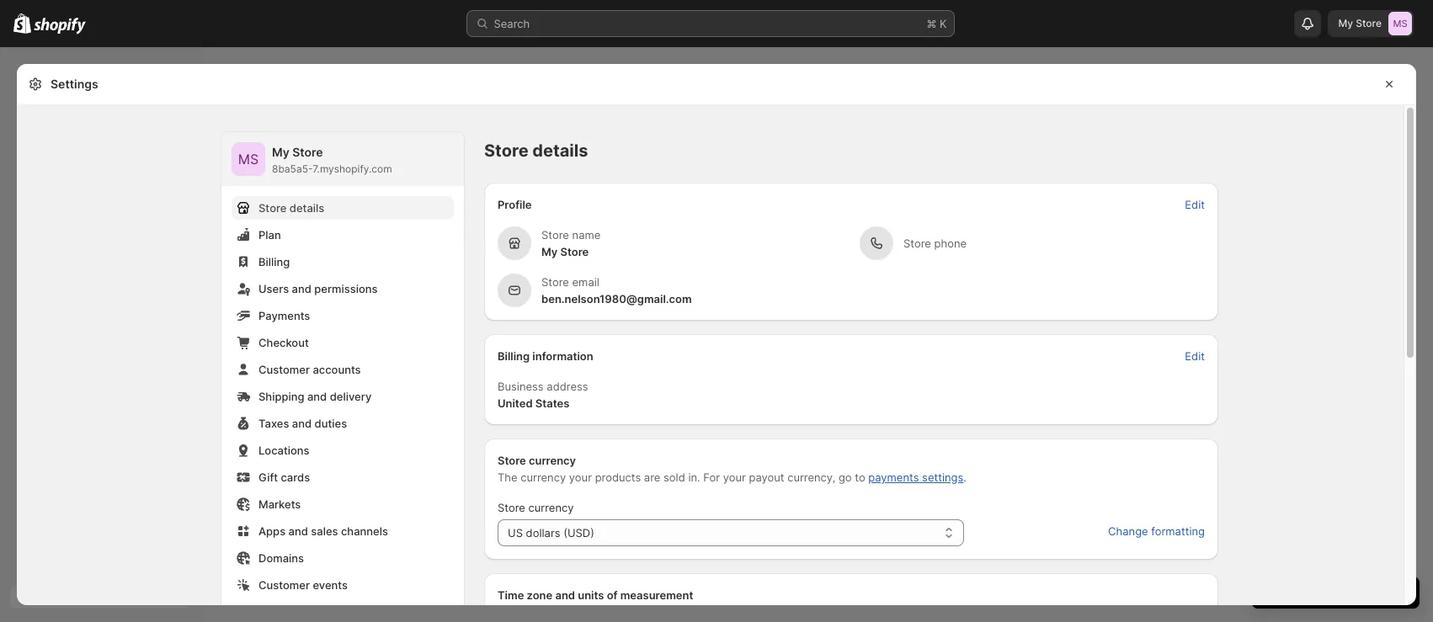 Task type: describe. For each thing, give the bounding box(es) containing it.
to
[[855, 471, 866, 484]]

k
[[940, 17, 947, 30]]

duties
[[315, 417, 347, 430]]

currency for store currency
[[529, 501, 574, 515]]

are
[[644, 471, 661, 484]]

store left phone
[[904, 237, 931, 250]]

store up profile
[[484, 141, 529, 161]]

settings
[[51, 77, 98, 91]]

store details inside "link"
[[259, 201, 324, 215]]

store inside store details "link"
[[259, 201, 287, 215]]

(usd)
[[564, 526, 595, 540]]

users and permissions
[[259, 282, 378, 296]]

go
[[839, 471, 852, 484]]

apps and sales channels link
[[232, 520, 454, 543]]

formatting
[[1152, 525, 1205, 538]]

information
[[533, 350, 594, 363]]

shop settings menu element
[[222, 132, 464, 622]]

store phone
[[904, 237, 967, 250]]

store name my store
[[542, 228, 601, 259]]

my inside store name my store
[[542, 245, 558, 259]]

taxes and duties link
[[232, 412, 454, 435]]

store details link
[[232, 196, 454, 220]]

customer for customer accounts
[[259, 363, 310, 377]]

markets link
[[232, 493, 454, 516]]

payments settings link
[[869, 471, 964, 484]]

my store 8ba5a5-7.myshopify.com
[[272, 145, 392, 175]]

accounts
[[313, 363, 361, 377]]

for
[[704, 471, 720, 484]]

users
[[259, 282, 289, 296]]

edit button for profile
[[1175, 193, 1215, 216]]

change formatting button
[[1098, 520, 1215, 543]]

0 horizontal spatial shopify image
[[13, 13, 31, 34]]

change
[[1109, 525, 1149, 538]]

gift cards link
[[232, 466, 454, 489]]

and for delivery
[[307, 390, 327, 403]]

apps and sales channels
[[259, 525, 388, 538]]

checkout
[[259, 336, 309, 350]]

gift cards
[[259, 471, 310, 484]]

payments link
[[232, 304, 454, 328]]

my store image
[[232, 142, 265, 176]]

store inside store email ben.nelson1980@gmail.com
[[542, 275, 569, 289]]

customer events link
[[232, 574, 454, 597]]

the
[[498, 471, 518, 484]]

shipping and delivery link
[[232, 385, 454, 409]]

permissions
[[314, 282, 378, 296]]

taxes and duties
[[259, 417, 347, 430]]

store down name
[[561, 245, 589, 259]]

1 your from the left
[[569, 471, 592, 484]]

ben.nelson1980@gmail.com
[[542, 292, 692, 306]]

gift
[[259, 471, 278, 484]]

united
[[498, 397, 533, 410]]

shipping
[[259, 390, 304, 403]]

business
[[498, 380, 544, 393]]

edit for profile
[[1185, 198, 1205, 211]]

and for duties
[[292, 417, 312, 430]]

0 vertical spatial store details
[[484, 141, 588, 161]]

sold
[[664, 471, 685, 484]]

shipping and delivery
[[259, 390, 372, 403]]

sales
[[311, 525, 338, 538]]

billing information
[[498, 350, 594, 363]]

billing for billing
[[259, 255, 290, 269]]

8ba5a5-
[[272, 163, 313, 175]]

taxes
[[259, 417, 289, 430]]

us dollars (usd)
[[508, 526, 595, 540]]

currency,
[[788, 471, 836, 484]]

store left my store image
[[1356, 17, 1382, 29]]

store inside my store 8ba5a5-7.myshopify.com
[[292, 145, 323, 159]]

⌘
[[927, 17, 937, 30]]

my for my store 8ba5a5-7.myshopify.com
[[272, 145, 290, 159]]

details inside "link"
[[290, 201, 324, 215]]

edit button for billing information
[[1175, 344, 1215, 368]]

domains link
[[232, 547, 454, 570]]

zone
[[527, 589, 553, 602]]

time zone and units of measurement
[[498, 589, 694, 602]]



Task type: locate. For each thing, give the bounding box(es) containing it.
of
[[607, 589, 618, 602]]

1 horizontal spatial my
[[542, 245, 558, 259]]

your
[[569, 471, 592, 484], [723, 471, 746, 484]]

store left email
[[542, 275, 569, 289]]

users and permissions link
[[232, 277, 454, 301]]

edit
[[1185, 198, 1205, 211], [1185, 350, 1205, 363]]

0 vertical spatial edit button
[[1175, 193, 1215, 216]]

0 horizontal spatial store details
[[259, 201, 324, 215]]

.
[[964, 471, 967, 484]]

1 vertical spatial details
[[290, 201, 324, 215]]

2 horizontal spatial my
[[1339, 17, 1354, 29]]

0 horizontal spatial my
[[272, 145, 290, 159]]

1 horizontal spatial your
[[723, 471, 746, 484]]

0 vertical spatial edit
[[1185, 198, 1205, 211]]

and for sales
[[289, 525, 308, 538]]

phone
[[935, 237, 967, 250]]

and inside taxes and duties link
[[292, 417, 312, 430]]

and inside shipping and delivery link
[[307, 390, 327, 403]]

customer for customer events
[[259, 579, 310, 592]]

your left products
[[569, 471, 592, 484]]

store currency
[[498, 501, 574, 515]]

0 vertical spatial currency
[[529, 454, 576, 467]]

products
[[595, 471, 641, 484]]

in.
[[688, 471, 701, 484]]

1 horizontal spatial shopify image
[[34, 17, 86, 34]]

locations link
[[232, 439, 454, 462]]

and right apps
[[289, 525, 308, 538]]

2 your from the left
[[723, 471, 746, 484]]

plan link
[[232, 223, 454, 247]]

your right for on the bottom of page
[[723, 471, 746, 484]]

us
[[508, 526, 523, 540]]

billing for billing information
[[498, 350, 530, 363]]

states
[[536, 397, 570, 410]]

0 vertical spatial my
[[1339, 17, 1354, 29]]

billing
[[259, 255, 290, 269], [498, 350, 530, 363]]

store up the us on the bottom left of page
[[498, 501, 525, 515]]

7.myshopify.com
[[313, 163, 392, 175]]

and inside the apps and sales channels link
[[289, 525, 308, 538]]

cards
[[281, 471, 310, 484]]

0 horizontal spatial details
[[290, 201, 324, 215]]

search
[[494, 17, 530, 30]]

1 horizontal spatial details
[[533, 141, 588, 161]]

customer accounts
[[259, 363, 361, 377]]

details
[[533, 141, 588, 161], [290, 201, 324, 215]]

my for my store
[[1339, 17, 1354, 29]]

events
[[313, 579, 348, 592]]

0 vertical spatial details
[[533, 141, 588, 161]]

billing inside shop settings menu element
[[259, 255, 290, 269]]

2 edit from the top
[[1185, 350, 1205, 363]]

domains
[[259, 552, 304, 565]]

and right "users"
[[292, 282, 312, 296]]

customer down domains
[[259, 579, 310, 592]]

my
[[1339, 17, 1354, 29], [272, 145, 290, 159], [542, 245, 558, 259]]

edit button
[[1175, 193, 1215, 216], [1175, 344, 1215, 368]]

0 vertical spatial billing
[[259, 255, 290, 269]]

customer events
[[259, 579, 348, 592]]

checkout link
[[232, 331, 454, 355]]

2 vertical spatial currency
[[529, 501, 574, 515]]

settings
[[922, 471, 964, 484]]

my up store email ben.nelson1980@gmail.com
[[542, 245, 558, 259]]

and right zone
[[555, 589, 575, 602]]

markets
[[259, 498, 301, 511]]

email
[[572, 275, 600, 289]]

store email ben.nelson1980@gmail.com
[[542, 275, 692, 306]]

my store
[[1339, 17, 1382, 29]]

0 horizontal spatial billing
[[259, 255, 290, 269]]

address
[[547, 380, 588, 393]]

2 customer from the top
[[259, 579, 310, 592]]

ms button
[[232, 142, 265, 176]]

and for permissions
[[292, 282, 312, 296]]

⌘ k
[[927, 17, 947, 30]]

and
[[292, 282, 312, 296], [307, 390, 327, 403], [292, 417, 312, 430], [289, 525, 308, 538], [555, 589, 575, 602]]

apps
[[259, 525, 286, 538]]

time
[[498, 589, 524, 602]]

store details up plan
[[259, 201, 324, 215]]

store up the the
[[498, 454, 526, 467]]

1 vertical spatial customer
[[259, 579, 310, 592]]

my left my store image
[[1339, 17, 1354, 29]]

units
[[578, 589, 604, 602]]

store
[[1356, 17, 1382, 29], [484, 141, 529, 161], [292, 145, 323, 159], [259, 201, 287, 215], [542, 228, 569, 242], [904, 237, 931, 250], [561, 245, 589, 259], [542, 275, 569, 289], [498, 454, 526, 467], [498, 501, 525, 515]]

2 vertical spatial my
[[542, 245, 558, 259]]

dialog
[[1423, 64, 1434, 622]]

payments
[[259, 309, 310, 323]]

billing up business
[[498, 350, 530, 363]]

1 edit from the top
[[1185, 198, 1205, 211]]

1 vertical spatial billing
[[498, 350, 530, 363]]

2 edit button from the top
[[1175, 344, 1215, 368]]

edit for billing information
[[1185, 350, 1205, 363]]

billing up "users"
[[259, 255, 290, 269]]

my store image
[[1389, 12, 1413, 35]]

plan
[[259, 228, 281, 242]]

billing link
[[232, 250, 454, 274]]

settings dialog
[[17, 64, 1417, 622]]

customer down the checkout at the bottom left of the page
[[259, 363, 310, 377]]

1 vertical spatial edit button
[[1175, 344, 1215, 368]]

change formatting
[[1109, 525, 1205, 538]]

1 vertical spatial store details
[[259, 201, 324, 215]]

shopify image
[[13, 13, 31, 34], [34, 17, 86, 34]]

and down customer accounts
[[307, 390, 327, 403]]

channels
[[341, 525, 388, 538]]

customer
[[259, 363, 310, 377], [259, 579, 310, 592]]

delivery
[[330, 390, 372, 403]]

currency
[[529, 454, 576, 467], [521, 471, 566, 484], [529, 501, 574, 515]]

customer accounts link
[[232, 358, 454, 382]]

0 horizontal spatial your
[[569, 471, 592, 484]]

store up 8ba5a5-
[[292, 145, 323, 159]]

store left name
[[542, 228, 569, 242]]

store up plan
[[259, 201, 287, 215]]

currency for store currency the currency your products are sold in. for your payout currency, go to payments settings .
[[529, 454, 576, 467]]

and inside users and permissions 'link'
[[292, 282, 312, 296]]

1 vertical spatial my
[[272, 145, 290, 159]]

0 vertical spatial customer
[[259, 363, 310, 377]]

1 customer from the top
[[259, 363, 310, 377]]

store details up profile
[[484, 141, 588, 161]]

customer inside customer accounts link
[[259, 363, 310, 377]]

payments
[[869, 471, 919, 484]]

1 edit button from the top
[[1175, 193, 1215, 216]]

business address united states
[[498, 380, 588, 410]]

my inside my store 8ba5a5-7.myshopify.com
[[272, 145, 290, 159]]

dollars
[[526, 526, 561, 540]]

store details
[[484, 141, 588, 161], [259, 201, 324, 215]]

customer inside customer events link
[[259, 579, 310, 592]]

and right taxes
[[292, 417, 312, 430]]

payout
[[749, 471, 785, 484]]

1 horizontal spatial billing
[[498, 350, 530, 363]]

my up 8ba5a5-
[[272, 145, 290, 159]]

store inside store currency the currency your products are sold in. for your payout currency, go to payments settings .
[[498, 454, 526, 467]]

1 vertical spatial currency
[[521, 471, 566, 484]]

locations
[[259, 444, 310, 457]]

1 vertical spatial edit
[[1185, 350, 1205, 363]]

profile
[[498, 198, 532, 211]]

name
[[572, 228, 601, 242]]

1 horizontal spatial store details
[[484, 141, 588, 161]]

measurement
[[621, 589, 694, 602]]

store currency the currency your products are sold in. for your payout currency, go to payments settings .
[[498, 454, 967, 484]]



Task type: vqa. For each thing, say whether or not it's contained in the screenshot.
the store currency at left bottom
yes



